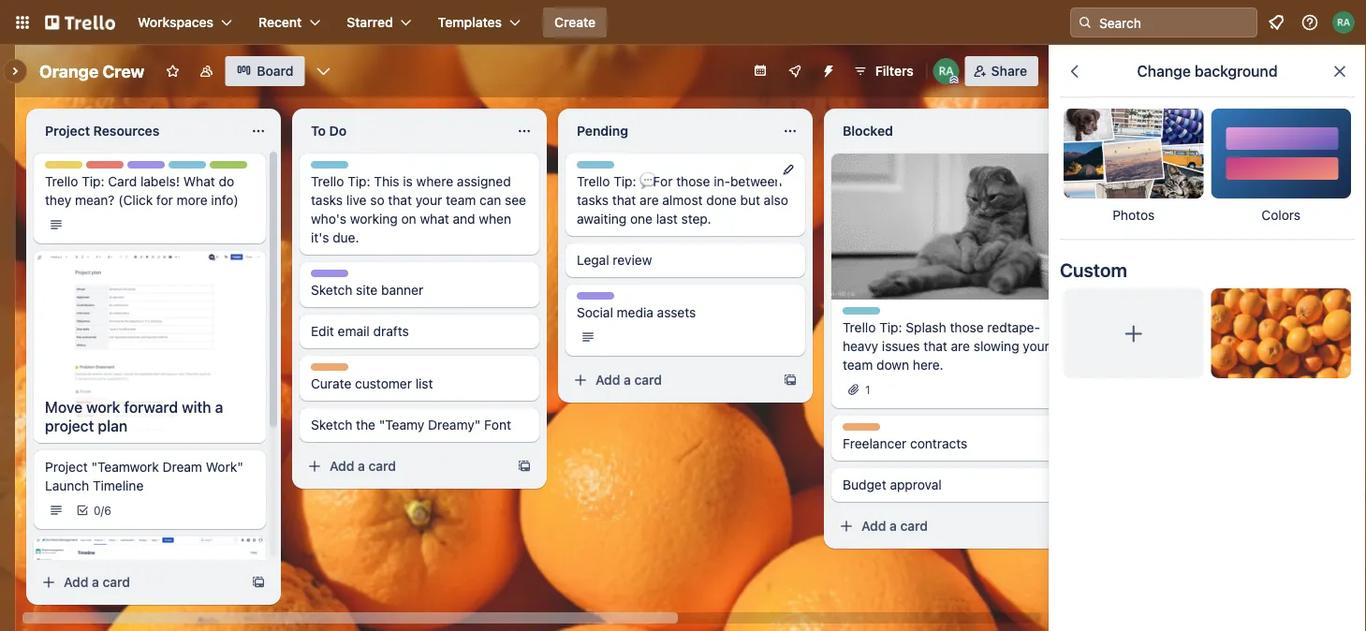 Task type: vqa. For each thing, say whether or not it's contained in the screenshot.
photos
yes



Task type: describe. For each thing, give the bounding box(es) containing it.
drafts
[[373, 323, 409, 339]]

create from template… image
[[517, 459, 532, 474]]

create from template… image for legal review
[[783, 373, 798, 388]]

social
[[577, 305, 613, 320]]

work
[[86, 398, 120, 416]]

budget approval link
[[843, 476, 1060, 494]]

tip: for splash
[[879, 320, 902, 335]]

board link
[[225, 56, 305, 86]]

work"
[[206, 459, 243, 475]]

6
[[104, 504, 111, 517]]

almost
[[662, 192, 703, 208]]

mean?
[[75, 192, 115, 208]]

are for almost
[[640, 192, 659, 208]]

contracts
[[910, 436, 967, 451]]

awaiting
[[577, 211, 627, 227]]

design team social media assets
[[577, 293, 696, 320]]

back to home image
[[45, 7, 115, 37]]

legal review link
[[577, 251, 794, 270]]

but
[[740, 192, 760, 208]]

project for project "teamwork dream work" launch timeline
[[45, 459, 88, 475]]

email
[[338, 323, 370, 339]]

workspaces
[[138, 15, 214, 30]]

create
[[554, 15, 596, 30]]

that for tasks
[[612, 192, 636, 208]]

workspace visible image
[[199, 64, 214, 79]]

customer
[[355, 376, 412, 391]]

dreamy"
[[428, 417, 481, 433]]

timeline
[[93, 478, 144, 493]]

background
[[1195, 62, 1278, 80]]

do
[[219, 174, 234, 189]]

search image
[[1078, 15, 1093, 30]]

color: sky, title: "trello tip" element for trello tip: this is where assigned tasks live so that your team can see who's working on what and when it's due.
[[311, 161, 361, 175]]

add a card for pending
[[595, 372, 662, 388]]

those for almost
[[676, 174, 710, 189]]

last
[[656, 211, 678, 227]]

💬for
[[640, 174, 673, 189]]

down
[[876, 357, 909, 373]]

one
[[630, 211, 653, 227]]

a for to do
[[358, 458, 365, 474]]

assets
[[657, 305, 696, 320]]

more
[[177, 192, 207, 208]]

customize views image
[[314, 62, 333, 81]]

to
[[311, 123, 326, 139]]

this
[[374, 174, 399, 189]]

the
[[356, 417, 375, 433]]

card for pending
[[634, 372, 662, 388]]

edit email drafts link
[[311, 322, 528, 341]]

launch
[[45, 478, 89, 493]]

color: red, title: "priority" element
[[86, 161, 126, 175]]

due.
[[333, 230, 359, 245]]

calendar power-up image
[[753, 63, 768, 78]]

project resources
[[45, 123, 159, 139]]

those for slowing
[[950, 320, 984, 335]]

recent button
[[247, 7, 332, 37]]

tasks for live
[[311, 192, 343, 208]]

site
[[356, 282, 378, 298]]

freelancer contracts link
[[843, 434, 1060, 453]]

(click
[[118, 192, 153, 208]]

0 vertical spatial color: purple, title: "design team" element
[[127, 161, 197, 175]]

forward
[[124, 398, 178, 416]]

can
[[479, 192, 501, 208]]

done
[[706, 192, 737, 208]]

that for issues
[[923, 338, 947, 354]]

add a card button for to do
[[300, 451, 509, 481]]

edit email drafts
[[311, 323, 409, 339]]

also
[[764, 192, 788, 208]]

a for project resources
[[92, 574, 99, 590]]

trello tip: card labels! what do they mean? (click for more info) link
[[45, 172, 255, 210]]

they
[[45, 192, 71, 208]]

add a card button for pending
[[566, 365, 775, 395]]

approval
[[890, 477, 942, 492]]

banner
[[381, 282, 423, 298]]

"teamwork
[[91, 459, 159, 475]]

move work forward with a project plan link
[[34, 390, 266, 443]]

photos
[[1112, 207, 1155, 223]]

color: yellow, title: "copy request" element
[[45, 161, 82, 169]]

is
[[403, 174, 413, 189]]

team for social
[[617, 293, 646, 306]]

curate customer list
[[311, 376, 433, 391]]

share
[[991, 63, 1027, 79]]

issues
[[882, 338, 920, 354]]

freelancer contracts
[[843, 436, 967, 451]]

blocked
[[843, 123, 893, 139]]

crew
[[102, 61, 144, 81]]

0
[[94, 504, 101, 517]]

filters button
[[847, 56, 919, 86]]

Project Resources text field
[[34, 116, 240, 146]]

tip: inside trello tip: card labels! what do they mean? (click for more info)
[[82, 174, 104, 189]]

legal
[[577, 252, 609, 268]]

live
[[346, 192, 367, 208]]

priority
[[86, 162, 126, 175]]

your for redtape-
[[1023, 338, 1049, 354]]

trello tip trello tip: splash those redtape- heavy issues that are slowing your team down here.
[[843, 308, 1049, 373]]

working
[[350, 211, 398, 227]]

resources
[[93, 123, 159, 139]]

create from template… image for move work forward with a project plan
[[251, 575, 266, 590]]

primary element
[[0, 0, 1366, 45]]

review
[[613, 252, 652, 268]]

media
[[617, 305, 653, 320]]

sketch the "teamy dreamy" font
[[311, 417, 511, 433]]

sketch site banner link
[[311, 281, 528, 300]]

curate
[[311, 376, 351, 391]]

To Do text field
[[300, 116, 506, 146]]

sketch inside design team sketch site banner
[[311, 282, 352, 298]]

0 vertical spatial design
[[127, 162, 165, 175]]

edit
[[311, 323, 334, 339]]

templates
[[438, 15, 502, 30]]

your for where
[[415, 192, 442, 208]]

on
[[401, 211, 416, 227]]

add for project resources
[[64, 574, 88, 590]]

color: lime, title: "halp" element
[[210, 161, 247, 175]]



Task type: locate. For each thing, give the bounding box(es) containing it.
Search field
[[1093, 8, 1256, 37]]

color: sky, title: "trello tip" element down do
[[311, 161, 361, 175]]

add for pending
[[595, 372, 620, 388]]

tip:
[[82, 174, 104, 189], [348, 174, 370, 189], [613, 174, 636, 189], [879, 320, 902, 335]]

0 horizontal spatial team
[[446, 192, 476, 208]]

tip: inside trello tip trello tip: this is where assigned tasks live so that your team can see who's working on what and when it's due.
[[348, 174, 370, 189]]

1 vertical spatial project
[[45, 459, 88, 475]]

color: sky, title: "trello tip" element
[[169, 161, 219, 175], [311, 161, 361, 175], [577, 161, 627, 175], [843, 307, 893, 321]]

team right social
[[617, 293, 646, 306]]

and
[[453, 211, 475, 227]]

color: orange, title: "one more step" element up freelancer
[[843, 423, 880, 431]]

team for sketch
[[351, 271, 381, 284]]

sketch left site at the left of page
[[311, 282, 352, 298]]

add a card button for project resources
[[34, 567, 243, 597]]

trello tip: this is where assigned tasks live so that your team can see who's working on what and when it's due. link
[[311, 172, 528, 247]]

1 vertical spatial create from template… image
[[251, 575, 266, 590]]

color: orange, title: "one more step" element for freelancer
[[843, 423, 880, 431]]

Pending text field
[[566, 116, 771, 146]]

your up what
[[415, 192, 442, 208]]

pending
[[577, 123, 628, 139]]

it's
[[311, 230, 329, 245]]

project "teamwork dream work" launch timeline
[[45, 459, 243, 493]]

project
[[45, 123, 90, 139], [45, 459, 88, 475]]

1 horizontal spatial create from template… image
[[783, 373, 798, 388]]

0 vertical spatial team
[[168, 162, 197, 175]]

color: sky, title: "trello tip" element up heavy
[[843, 307, 893, 321]]

dream
[[162, 459, 202, 475]]

1 horizontal spatial design
[[311, 271, 348, 284]]

2 vertical spatial color: purple, title: "design team" element
[[577, 292, 646, 306]]

that down is
[[388, 192, 412, 208]]

add a card button down assets
[[566, 365, 775, 395]]

0 horizontal spatial create from template… image
[[251, 575, 266, 590]]

0 vertical spatial create from template… image
[[783, 373, 798, 388]]

project inside text field
[[45, 123, 90, 139]]

in-
[[714, 174, 730, 189]]

tip inside trello tip trello tip: splash those redtape- heavy issues that are slowing your team down here.
[[876, 308, 893, 321]]

a down budget approval
[[890, 518, 897, 534]]

add a card for project resources
[[64, 574, 130, 590]]

heavy
[[843, 338, 878, 354]]

where
[[416, 174, 453, 189]]

that inside trello tip trello tip: this is where assigned tasks live so that your team can see who's working on what and when it's due.
[[388, 192, 412, 208]]

1 horizontal spatial are
[[951, 338, 970, 354]]

Blocked text field
[[831, 116, 1037, 146]]

labels!
[[140, 174, 180, 189]]

a inside move work forward with a project plan
[[215, 398, 223, 416]]

tip: inside trello tip trello tip: splash those redtape- heavy issues that are slowing your team down here.
[[879, 320, 902, 335]]

add a card
[[595, 372, 662, 388], [330, 458, 396, 474], [861, 518, 928, 534], [64, 574, 130, 590]]

color: sky, title: "trello tip" element for trello tip: splash those redtape- heavy issues that are slowing your team down here.
[[843, 307, 893, 321]]

add a card down the at the left of page
[[330, 458, 396, 474]]

2 vertical spatial design
[[577, 293, 614, 306]]

0 horizontal spatial those
[[676, 174, 710, 189]]

tip: up "issues"
[[879, 320, 902, 335]]

with
[[182, 398, 211, 416]]

create from template… image
[[783, 373, 798, 388], [251, 575, 266, 590]]

here.
[[913, 357, 943, 373]]

halp
[[210, 162, 235, 175]]

orange crew
[[39, 61, 144, 81]]

that inside trello tip trello tip: splash those redtape- heavy issues that are slowing your team down here.
[[923, 338, 947, 354]]

0 vertical spatial your
[[415, 192, 442, 208]]

filters
[[875, 63, 914, 79]]

team up more
[[168, 162, 197, 175]]

trello tip halp
[[169, 162, 235, 175]]

color: purple, title: "design team" element up for
[[127, 161, 197, 175]]

custom
[[1060, 258, 1127, 280]]

step.
[[681, 211, 711, 227]]

tasks up awaiting
[[577, 192, 609, 208]]

project up color: yellow, title: "copy request" "element" in the top left of the page
[[45, 123, 90, 139]]

recent
[[258, 15, 302, 30]]

add a card for to do
[[330, 458, 396, 474]]

0 vertical spatial project
[[45, 123, 90, 139]]

tip for this
[[344, 162, 361, 175]]

0 vertical spatial are
[[640, 192, 659, 208]]

are inside trello tip trello tip: splash those redtape- heavy issues that are slowing your team down here.
[[951, 338, 970, 354]]

color: sky, title: "trello tip" element up more
[[169, 161, 219, 175]]

project up launch
[[45, 459, 88, 475]]

team up and
[[446, 192, 476, 208]]

card down media
[[634, 372, 662, 388]]

1 tasks from the left
[[311, 192, 343, 208]]

are inside trello tip trello tip: 💬for those in-between tasks that are almost done but also awaiting one last step.
[[640, 192, 659, 208]]

1 horizontal spatial color: orange, title: "one more step" element
[[843, 423, 880, 431]]

1 vertical spatial are
[[951, 338, 970, 354]]

a for pending
[[624, 372, 631, 388]]

what
[[183, 174, 215, 189]]

trello tip trello tip: 💬for those in-between tasks that are almost done but also awaiting one last step.
[[577, 162, 788, 227]]

design inside design team social media assets
[[577, 293, 614, 306]]

card for project resources
[[103, 574, 130, 590]]

that inside trello tip trello tip: 💬for those in-between tasks that are almost done but also awaiting one last step.
[[612, 192, 636, 208]]

color: orange, title: "one more step" element for curate
[[311, 363, 348, 371]]

/
[[101, 504, 104, 517]]

color: orange, title: "one more step" element up curate
[[311, 363, 348, 371]]

1 project from the top
[[45, 123, 90, 139]]

tasks up the who's
[[311, 192, 343, 208]]

those up slowing
[[950, 320, 984, 335]]

add a card down media
[[595, 372, 662, 388]]

project inside project "teamwork dream work" launch timeline
[[45, 459, 88, 475]]

project
[[45, 417, 94, 435]]

trello
[[169, 162, 199, 175], [311, 162, 341, 175], [577, 162, 607, 175], [45, 174, 78, 189], [311, 174, 344, 189], [577, 174, 610, 189], [843, 308, 873, 321], [843, 320, 876, 335]]

0 vertical spatial team
[[446, 192, 476, 208]]

team for assigned
[[446, 192, 476, 208]]

0 horizontal spatial color: orange, title: "one more step" element
[[311, 363, 348, 371]]

2 horizontal spatial color: purple, title: "design team" element
[[577, 292, 646, 306]]

1 vertical spatial color: orange, title: "one more step" element
[[843, 423, 880, 431]]

design team sketch site banner
[[311, 271, 423, 298]]

1 vertical spatial team
[[843, 357, 873, 373]]

1 vertical spatial color: purple, title: "design team" element
[[311, 270, 381, 284]]

ruby anderson (rubyanderson7) image
[[1332, 11, 1355, 34]]

assigned
[[457, 174, 511, 189]]

see
[[505, 192, 526, 208]]

are left slowing
[[951, 338, 970, 354]]

add a card button down "teamy
[[300, 451, 509, 481]]

starred
[[347, 15, 393, 30]]

tasks inside trello tip trello tip: 💬for those in-between tasks that are almost done but also awaiting one last step.
[[577, 192, 609, 208]]

those inside trello tip trello tip: splash those redtape- heavy issues that are slowing your team down here.
[[950, 320, 984, 335]]

trello tip: splash those redtape- heavy issues that are slowing your team down here. link
[[843, 318, 1060, 374]]

a down media
[[624, 372, 631, 388]]

team left banner
[[351, 271, 381, 284]]

design for sketch
[[311, 271, 348, 284]]

sketch the "teamy dreamy" font link
[[311, 416, 528, 434]]

add a card down 0 at the left bottom
[[64, 574, 130, 590]]

0 horizontal spatial team
[[168, 162, 197, 175]]

0 horizontal spatial tasks
[[311, 192, 343, 208]]

color: sky, title: "trello tip" element for trello tip: 💬for those in-between tasks that are almost done but also awaiting one last step.
[[577, 161, 627, 175]]

tip
[[202, 162, 219, 175], [344, 162, 361, 175], [610, 162, 627, 175], [876, 308, 893, 321]]

team
[[168, 162, 197, 175], [351, 271, 381, 284], [617, 293, 646, 306]]

that up here.
[[923, 338, 947, 354]]

1 horizontal spatial tasks
[[577, 192, 609, 208]]

2 project from the top
[[45, 459, 88, 475]]

starred button
[[335, 7, 423, 37]]

color: purple, title: "design team" element down legal review
[[577, 292, 646, 306]]

orange
[[39, 61, 99, 81]]

project "teamwork dream work" launch timeline link
[[45, 458, 255, 495]]

trello tip trello tip: this is where assigned tasks live so that your team can see who's working on what and when it's due.
[[311, 162, 526, 245]]

1 horizontal spatial color: purple, title: "design team" element
[[311, 270, 381, 284]]

budget approval
[[843, 477, 942, 492]]

list
[[415, 376, 433, 391]]

add for to do
[[330, 458, 354, 474]]

0 vertical spatial color: orange, title: "one more step" element
[[311, 363, 348, 371]]

design for social
[[577, 293, 614, 306]]

2 sketch from the top
[[311, 417, 352, 433]]

automation image
[[813, 56, 840, 82]]

0 vertical spatial those
[[676, 174, 710, 189]]

change
[[1137, 62, 1191, 80]]

those inside trello tip trello tip: 💬for those in-between tasks that are almost done but also awaiting one last step.
[[676, 174, 710, 189]]

those up almost
[[676, 174, 710, 189]]

who's
[[311, 211, 346, 227]]

1 horizontal spatial your
[[1023, 338, 1049, 354]]

trello inside trello tip: card labels! what do they mean? (click for more info)
[[45, 174, 78, 189]]

0 notifications image
[[1265, 11, 1287, 34]]

your inside trello tip trello tip: this is where assigned tasks live so that your team can see who's working on what and when it's due.
[[415, 192, 442, 208]]

team inside trello tip trello tip: splash those redtape- heavy issues that are slowing your team down here.
[[843, 357, 873, 373]]

tip for splash
[[876, 308, 893, 321]]

when
[[479, 211, 511, 227]]

card down 6
[[103, 574, 130, 590]]

tip: left 💬for on the left of page
[[613, 174, 636, 189]]

0 horizontal spatial that
[[388, 192, 412, 208]]

power ups image
[[787, 64, 802, 79]]

tip: inside trello tip trello tip: 💬for those in-between tasks that are almost done but also awaiting one last step.
[[613, 174, 636, 189]]

color: orange, title: "one more step" element
[[311, 363, 348, 371], [843, 423, 880, 431]]

tip: for this
[[348, 174, 370, 189]]

0 horizontal spatial color: purple, title: "design team" element
[[127, 161, 197, 175]]

tip inside trello tip trello tip: this is where assigned tasks live so that your team can see who's working on what and when it's due.
[[344, 162, 361, 175]]

between
[[730, 174, 782, 189]]

info)
[[211, 192, 238, 208]]

2 tasks from the left
[[577, 192, 609, 208]]

sketch
[[311, 282, 352, 298], [311, 417, 352, 433]]

star or unstar board image
[[165, 64, 180, 79]]

1 horizontal spatial those
[[950, 320, 984, 335]]

color: purple, title: "design team" element down due.
[[311, 270, 381, 284]]

card down "approval"
[[900, 518, 928, 534]]

tip: up live
[[348, 174, 370, 189]]

1 vertical spatial design
[[311, 271, 348, 284]]

team inside design team sketch site banner
[[351, 271, 381, 284]]

add a card button down 6
[[34, 567, 243, 597]]

2 horizontal spatial team
[[617, 293, 646, 306]]

add a card down budget approval
[[861, 518, 928, 534]]

add
[[595, 372, 620, 388], [330, 458, 354, 474], [861, 518, 886, 534], [64, 574, 88, 590]]

tasks for that
[[577, 192, 609, 208]]

1 sketch from the top
[[311, 282, 352, 298]]

this member is an admin of this board. image
[[950, 76, 958, 84]]

create button
[[543, 7, 607, 37]]

your inside trello tip trello tip: splash those redtape- heavy issues that are slowing your team down here.
[[1023, 338, 1049, 354]]

a down 0 at the left bottom
[[92, 574, 99, 590]]

color: purple, title: "design team" element for sketch site banner
[[311, 270, 381, 284]]

are for slowing
[[951, 338, 970, 354]]

legal review
[[577, 252, 652, 268]]

design inside design team sketch site banner
[[311, 271, 348, 284]]

do
[[329, 123, 347, 139]]

2 horizontal spatial design
[[577, 293, 614, 306]]

1 horizontal spatial team
[[351, 271, 381, 284]]

those
[[676, 174, 710, 189], [950, 320, 984, 335]]

1 horizontal spatial team
[[843, 357, 873, 373]]

card for to do
[[368, 458, 396, 474]]

are down 💬for on the left of page
[[640, 192, 659, 208]]

splash
[[906, 320, 946, 335]]

card down the at the left of page
[[368, 458, 396, 474]]

sketch left the at the left of page
[[311, 417, 352, 433]]

team inside trello tip trello tip: this is where assigned tasks live so that your team can see who's working on what and when it's due.
[[446, 192, 476, 208]]

project for project resources
[[45, 123, 90, 139]]

1 horizontal spatial that
[[612, 192, 636, 208]]

color: purple, title: "design team" element
[[127, 161, 197, 175], [311, 270, 381, 284], [577, 292, 646, 306]]

Board name text field
[[30, 56, 154, 86]]

tasks
[[311, 192, 343, 208], [577, 192, 609, 208]]

1 vertical spatial those
[[950, 320, 984, 335]]

tip: for 💬for
[[613, 174, 636, 189]]

a down the at the left of page
[[358, 458, 365, 474]]

a
[[624, 372, 631, 388], [215, 398, 223, 416], [358, 458, 365, 474], [890, 518, 897, 534], [92, 574, 99, 590]]

tip inside trello tip trello tip: 💬for those in-between tasks that are almost done but also awaiting one last step.
[[610, 162, 627, 175]]

0 horizontal spatial your
[[415, 192, 442, 208]]

budget
[[843, 477, 886, 492]]

a right with
[[215, 398, 223, 416]]

your
[[415, 192, 442, 208], [1023, 338, 1049, 354]]

team for heavy
[[843, 357, 873, 373]]

0 vertical spatial sketch
[[311, 282, 352, 298]]

0 horizontal spatial design
[[127, 162, 165, 175]]

color: sky, title: "trello tip" element down pending
[[577, 161, 627, 175]]

team inside design team social media assets
[[617, 293, 646, 306]]

that up one at the top
[[612, 192, 636, 208]]

0 horizontal spatial are
[[640, 192, 659, 208]]

2 horizontal spatial that
[[923, 338, 947, 354]]

freelancer
[[843, 436, 907, 451]]

1 vertical spatial team
[[351, 271, 381, 284]]

color: purple, title: "design team" element for social media assets
[[577, 292, 646, 306]]

add a card button down budget approval link
[[831, 511, 1041, 541]]

your down redtape-
[[1023, 338, 1049, 354]]

tasks inside trello tip trello tip: this is where assigned tasks live so that your team can see who's working on what and when it's due.
[[311, 192, 343, 208]]

ruby anderson (rubyanderson7) image
[[933, 58, 959, 84]]

1 vertical spatial sketch
[[311, 417, 352, 433]]

1 vertical spatial your
[[1023, 338, 1049, 354]]

team
[[446, 192, 476, 208], [843, 357, 873, 373]]

that
[[388, 192, 412, 208], [612, 192, 636, 208], [923, 338, 947, 354]]

tip: up mean?
[[82, 174, 104, 189]]

open information menu image
[[1300, 13, 1319, 32]]

edit card image
[[781, 162, 796, 177]]

tip for 💬for
[[610, 162, 627, 175]]

2 vertical spatial team
[[617, 293, 646, 306]]

to do
[[311, 123, 347, 139]]

what
[[420, 211, 449, 227]]

team down heavy
[[843, 357, 873, 373]]

"teamy
[[379, 417, 424, 433]]

templates button
[[427, 7, 532, 37]]



